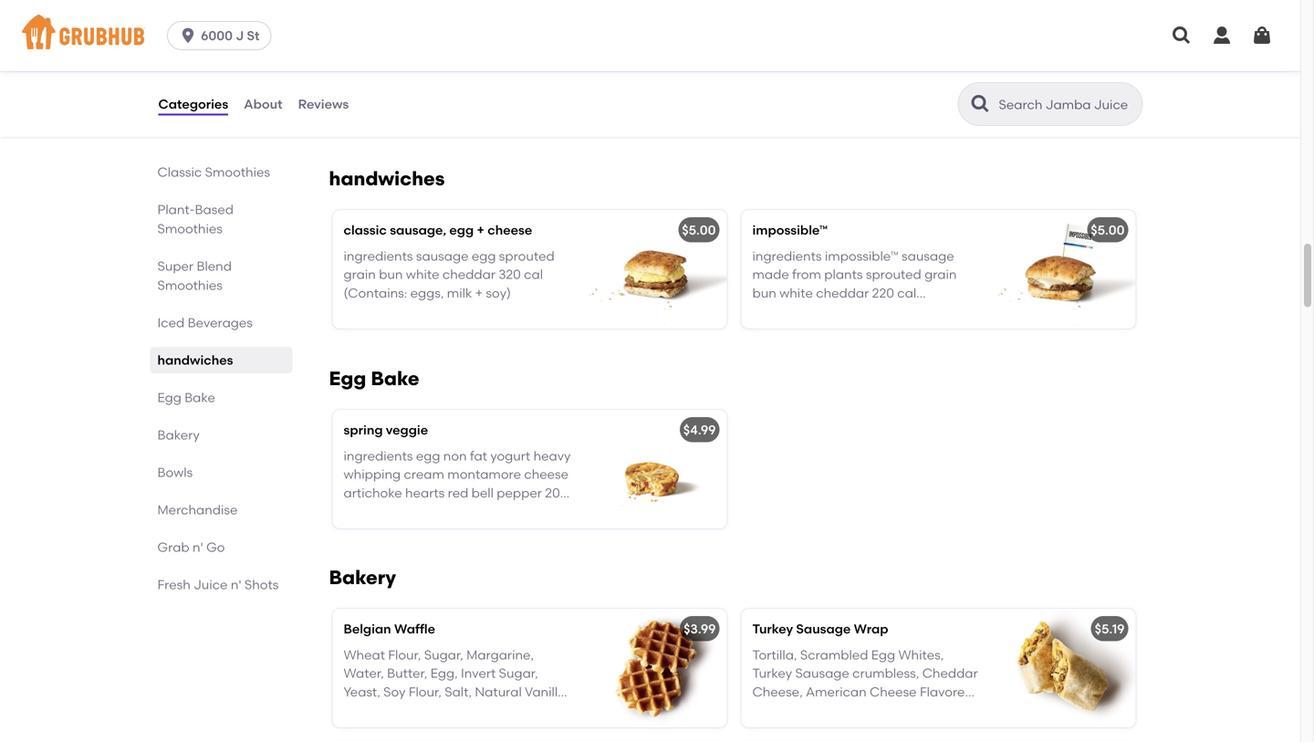 Task type: locate. For each thing, give the bounding box(es) containing it.
1 horizontal spatial ice,
[[829, 48, 850, 64]]

+ down 'classic sausage, egg + cheese' at top left
[[476, 285, 483, 301]]

milk inside ingredients:  ice, cold brew coffee, coconut milk sweet cloud whip foam, agave, caffeine 190mg (small), caffeine 316mg (medium)
[[808, 67, 833, 82]]

$5.00
[[682, 222, 716, 238], [1091, 222, 1125, 238]]

brew up cloud
[[883, 48, 914, 64]]

ingredients for ingredients  impossible™ sausage made from plants sprouted grain bun white cheddar    220 cal (contains: eggs, milk + wheat)
[[753, 248, 822, 264]]

1 vertical spatial n'
[[231, 577, 242, 593]]

coffee, for cloud
[[917, 48, 960, 64]]

brew
[[474, 48, 505, 64], [883, 48, 914, 64]]

1 vertical spatial sausage
[[796, 666, 850, 681]]

1 horizontal spatial n'
[[231, 577, 242, 593]]

cold inside ingredients:  ice, cold brew coffee, agave, caffeine 253mg (small), caffeine 379mg (medium)
[[444, 48, 471, 64]]

turkey sausage wrap image
[[999, 609, 1136, 728]]

2 sausage from the left
[[902, 248, 955, 264]]

(contains: inside ingredients  sausage egg sprouted grain bun white cheddar    320 cal (contains: eggs, milk + soy)
[[344, 285, 408, 301]]

0 horizontal spatial egg bake
[[158, 390, 215, 405]]

scrambled
[[801, 647, 869, 663]]

impossible™
[[753, 222, 828, 238], [825, 248, 899, 264]]

ice, for milk
[[829, 48, 850, 64]]

brew inside ingredients:  ice, cold brew coffee, agave, caffeine 253mg (small), caffeine 379mg (medium)
[[474, 48, 505, 64]]

egg for sprouted
[[472, 248, 496, 264]]

bakery
[[158, 427, 200, 443], [329, 566, 396, 589]]

whip
[[913, 67, 943, 82]]

320 down american
[[836, 703, 858, 718]]

0 vertical spatial cheddar
[[443, 267, 496, 282]]

plant-based smoothies
[[158, 202, 234, 237]]

253mg
[[443, 67, 486, 82]]

sausage
[[797, 621, 851, 637], [796, 666, 850, 681]]

1 vertical spatial impossible™
[[825, 248, 899, 264]]

handwiches down iced beverages
[[158, 352, 233, 368]]

cheddar down 'classic sausage, egg + cheese' at top left
[[443, 267, 496, 282]]

1 horizontal spatial cold
[[853, 48, 880, 64]]

320 down 'classic sausage, egg + cheese' at top left
[[499, 267, 521, 282]]

reviews
[[298, 96, 349, 112]]

classic
[[158, 164, 202, 180]]

foam,
[[753, 85, 789, 101]]

blend
[[197, 258, 232, 274]]

2 vertical spatial eggs,
[[433, 504, 466, 519]]

1 ice, from the left
[[419, 48, 441, 64]]

ingredients:
[[344, 48, 416, 64], [753, 48, 825, 64]]

cheddar
[[923, 666, 979, 681]]

1 horizontal spatial coffee,
[[917, 48, 960, 64]]

categories button
[[158, 71, 229, 137]]

1 horizontal spatial sprouted
[[866, 267, 922, 282]]

0 horizontal spatial handwiches
[[158, 352, 233, 368]]

0 horizontal spatial sausage
[[416, 248, 469, 264]]

bakery up belgian
[[329, 566, 396, 589]]

milk left sweet
[[808, 67, 833, 82]]

milk
[[808, 67, 833, 82], [447, 285, 472, 301], [856, 304, 882, 319], [469, 504, 495, 519]]

0 vertical spatial egg
[[450, 222, 474, 238]]

agave, inside ingredients:  ice, cold brew coffee, coconut milk sweet cloud whip foam, agave, caffeine 190mg (small), caffeine 316mg (medium)
[[792, 85, 835, 101]]

smoothies
[[205, 164, 270, 180], [158, 221, 223, 237], [158, 278, 223, 293]]

1 vertical spatial white
[[780, 285, 813, 301]]

pepper
[[497, 485, 542, 501]]

soy) down 'classic sausage, egg + cheese' at top left
[[486, 285, 511, 301]]

grain up wheat)
[[925, 267, 957, 282]]

egg inside ingredients  sausage egg sprouted grain bun white cheddar    320 cal (contains: eggs, milk + soy)
[[472, 248, 496, 264]]

turkey down tortilla,
[[753, 666, 793, 681]]

1 vertical spatial (contains:
[[753, 304, 817, 319]]

1 horizontal spatial cheddar
[[817, 285, 870, 301]]

cheddar inside ingredients  sausage egg sprouted grain bun white cheddar    320 cal (contains: eggs, milk + soy)
[[443, 267, 496, 282]]

cheddar
[[443, 267, 496, 282], [817, 285, 870, 301]]

0 horizontal spatial cal
[[344, 504, 363, 519]]

0 vertical spatial sprouted
[[499, 248, 555, 264]]

cheese up ingredients  sausage egg sprouted grain bun white cheddar    320 cal (contains: eggs, milk + soy)
[[488, 222, 533, 238]]

0 vertical spatial eggs,
[[411, 285, 444, 301]]

grab
[[158, 540, 190, 555]]

0 vertical spatial white
[[406, 267, 440, 282]]

bun down classic in the left of the page
[[379, 267, 403, 282]]

0 vertical spatial turkey
[[753, 621, 794, 637]]

0 horizontal spatial grain
[[344, 267, 376, 282]]

flavored
[[920, 684, 974, 700]]

milk,
[[753, 721, 780, 737]]

egg bake up bowls on the bottom
[[158, 390, 215, 405]]

1 vertical spatial smoothies
[[158, 221, 223, 237]]

juice
[[194, 577, 228, 593]]

1 horizontal spatial $5.00
[[1091, 222, 1125, 238]]

1 vertical spatial bun
[[753, 285, 777, 301]]

ingredients inside ingredients  sausage egg sprouted grain bun white cheddar    320 cal (contains: eggs, milk + soy)
[[344, 248, 413, 264]]

0 horizontal spatial (small),
[[489, 67, 534, 82]]

about button
[[243, 71, 284, 137]]

sausage down 'classic sausage, egg + cheese' at top left
[[416, 248, 469, 264]]

eggs, down sausage,
[[411, 285, 444, 301]]

0 horizontal spatial bun
[[379, 267, 403, 282]]

1 vertical spatial (medium)
[[850, 104, 910, 119]]

1 vertical spatial turkey
[[753, 666, 793, 681]]

smoothies down plant-
[[158, 221, 223, 237]]

(medium) down 253mg
[[442, 85, 503, 101]]

0 vertical spatial cheese
[[488, 222, 533, 238]]

$4.99
[[684, 422, 716, 438]]

cold
[[444, 48, 471, 64], [853, 48, 880, 64]]

0 horizontal spatial ice,
[[419, 48, 441, 64]]

2 horizontal spatial cal
[[898, 285, 917, 301]]

smoothies inside the super blend smoothies
[[158, 278, 223, 293]]

j
[[236, 28, 244, 43]]

egg down 'classic sausage, egg + cheese' at top left
[[472, 248, 496, 264]]

(contains: down artichoke
[[366, 504, 430, 519]]

$5.00 for ingredients  sausage egg sprouted grain bun white cheddar    320 cal (contains: eggs, milk + soy)
[[682, 222, 716, 238]]

yogurt
[[491, 448, 531, 464]]

ingredients
[[344, 248, 413, 264], [753, 248, 822, 264], [344, 448, 413, 464]]

1 coffee, from the left
[[508, 48, 551, 64]]

white down sausage,
[[406, 267, 440, 282]]

soy)
[[486, 285, 511, 301], [508, 504, 533, 519]]

0 vertical spatial cal
[[524, 267, 543, 282]]

egg bake up spring on the left of the page
[[329, 367, 420, 390]]

1 vertical spatial 320
[[836, 703, 858, 718]]

wheat)
[[783, 721, 829, 737]]

1 horizontal spatial brew
[[883, 48, 914, 64]]

0 horizontal spatial cheddar
[[443, 267, 496, 282]]

316mg
[[807, 104, 847, 119]]

coffee,
[[508, 48, 551, 64], [917, 48, 960, 64]]

spring veggie
[[344, 422, 428, 438]]

egg up spring on the left of the page
[[329, 367, 366, 390]]

1 horizontal spatial handwiches
[[329, 167, 445, 190]]

cold for 253mg
[[444, 48, 471, 64]]

cheese,
[[753, 684, 803, 700]]

1 horizontal spatial sausage
[[902, 248, 955, 264]]

soy) inside ingredients  sausage egg sprouted grain bun white cheddar    320 cal (contains: eggs, milk + soy)
[[486, 285, 511, 301]]

bake up spring veggie
[[371, 367, 420, 390]]

heavy
[[534, 448, 571, 464]]

belgian waffle image
[[590, 609, 727, 728]]

brew inside ingredients:  ice, cold brew coffee, coconut milk sweet cloud whip foam, agave, caffeine 190mg (small), caffeine 316mg (medium)
[[883, 48, 914, 64]]

agave, up "reviews" on the top left of page
[[344, 67, 386, 82]]

cal inside ingredients  sausage egg sprouted grain bun white cheddar    320 cal (contains: eggs, milk + soy)
[[524, 267, 543, 282]]

0 horizontal spatial brew
[[474, 48, 505, 64]]

bell
[[472, 485, 494, 501]]

sausage up wheat)
[[902, 248, 955, 264]]

0 horizontal spatial white
[[406, 267, 440, 282]]

1 vertical spatial cheddar
[[817, 285, 870, 301]]

0 vertical spatial agave,
[[344, 67, 386, 82]]

0 vertical spatial (medium)
[[442, 85, 503, 101]]

+ down pepper
[[498, 504, 505, 519]]

smoothies inside plant-based smoothies
[[158, 221, 223, 237]]

2 vertical spatial smoothies
[[158, 278, 223, 293]]

2 vertical spatial cal
[[344, 504, 363, 519]]

1 horizontal spatial cal
[[524, 267, 543, 282]]

1 brew from the left
[[474, 48, 505, 64]]

handwiches up classic in the left of the page
[[329, 167, 445, 190]]

coffee, for (small),
[[508, 48, 551, 64]]

egg inside 'ingredients  egg non fat yogurt heavy whipping cream montamore cheese artichoke hearts red bell pepper    200 cal    (contains: eggs, milk + soy)'
[[416, 448, 441, 464]]

2 horizontal spatial egg
[[872, 647, 896, 663]]

white down from
[[780, 285, 813, 301]]

bold 'n cold brew image
[[590, 10, 727, 129]]

0 vertical spatial smoothies
[[205, 164, 270, 180]]

sausage
[[416, 248, 469, 264], [902, 248, 955, 264]]

1 vertical spatial egg
[[472, 248, 496, 264]]

ingredients up whipping
[[344, 448, 413, 464]]

brew for cloud
[[883, 48, 914, 64]]

2 $5.00 from the left
[[1091, 222, 1125, 238]]

2 vertical spatial egg
[[416, 448, 441, 464]]

1 horizontal spatial ingredients:
[[753, 48, 825, 64]]

shots
[[245, 577, 279, 593]]

turkey up tortilla,
[[753, 621, 794, 637]]

ingredients for ingredients  egg non fat yogurt heavy whipping cream montamore cheese artichoke hearts red bell pepper    200 cal    (contains: eggs, milk + soy)
[[344, 448, 413, 464]]

grain
[[344, 267, 376, 282], [925, 267, 957, 282]]

fresh
[[158, 577, 191, 593]]

ingredients down classic in the left of the page
[[344, 248, 413, 264]]

1 vertical spatial agave,
[[792, 85, 835, 101]]

cheddar down plants at the top of page
[[817, 285, 870, 301]]

coffee, inside ingredients:  ice, cold brew coffee, agave, caffeine 253mg (small), caffeine 379mg (medium)
[[508, 48, 551, 64]]

0 vertical spatial bun
[[379, 267, 403, 282]]

320
[[499, 267, 521, 282], [836, 703, 858, 718]]

1 $5.00 from the left
[[682, 222, 716, 238]]

ingredients for ingredients  sausage egg sprouted grain bun white cheddar    320 cal (contains: eggs, milk + soy)
[[344, 248, 413, 264]]

sausage down scrambled
[[796, 666, 850, 681]]

impossible™ up from
[[753, 222, 828, 238]]

impossible™ image
[[999, 210, 1136, 329]]

agave, up 316mg
[[792, 85, 835, 101]]

1 ingredients: from the left
[[344, 48, 416, 64]]

(small), right 253mg
[[489, 67, 534, 82]]

impossible™ up plants at the top of page
[[825, 248, 899, 264]]

classic sausage, egg + cheese
[[344, 222, 533, 238]]

sausage,
[[390, 222, 447, 238]]

caffeine down foam, at the right top of the page
[[753, 104, 804, 119]]

1 horizontal spatial bun
[[753, 285, 777, 301]]

coffee, inside ingredients:  ice, cold brew coffee, coconut milk sweet cloud whip foam, agave, caffeine 190mg (small), caffeine 316mg (medium)
[[917, 48, 960, 64]]

white inside ingredients  impossible™ sausage made from plants sprouted grain bun white cheddar    220 cal (contains: eggs, milk + wheat)
[[780, 285, 813, 301]]

cold up 253mg
[[444, 48, 471, 64]]

plant-
[[158, 202, 195, 217]]

1 grain from the left
[[344, 267, 376, 282]]

1 vertical spatial eggs,
[[820, 304, 853, 319]]

smoothies down "super"
[[158, 278, 223, 293]]

ice, inside ingredients:  ice, cold brew coffee, coconut milk sweet cloud whip foam, agave, caffeine 190mg (small), caffeine 316mg (medium)
[[829, 48, 850, 64]]

sprouted inside ingredients  sausage egg sprouted grain bun white cheddar    320 cal (contains: eggs, milk + soy)
[[499, 248, 555, 264]]

+ inside ingredients  sausage egg sprouted grain bun white cheddar    320 cal (contains: eggs, milk + soy)
[[476, 285, 483, 301]]

0 vertical spatial bakery
[[158, 427, 200, 443]]

turkey
[[753, 621, 794, 637], [753, 666, 793, 681]]

bakery up bowls on the bottom
[[158, 427, 200, 443]]

(small),
[[489, 67, 534, 82], [935, 85, 980, 101]]

1 horizontal spatial white
[[780, 285, 813, 301]]

cheese down heavy
[[524, 467, 569, 482]]

1 vertical spatial cal
[[898, 285, 917, 301]]

0 horizontal spatial (medium)
[[442, 85, 503, 101]]

0 horizontal spatial n'
[[193, 540, 203, 555]]

sausage up scrambled
[[797, 621, 851, 637]]

1 horizontal spatial 320
[[836, 703, 858, 718]]

2 ingredients: from the left
[[753, 48, 825, 64]]

milk inside 'ingredients  egg non fat yogurt heavy whipping cream montamore cheese artichoke hearts red bell pepper    200 cal    (contains: eggs, milk + soy)'
[[469, 504, 495, 519]]

svg image
[[1172, 25, 1194, 47], [1212, 25, 1234, 47], [1252, 25, 1274, 47], [179, 26, 197, 45]]

classic sausage, egg + cheese image
[[590, 210, 727, 329]]

+ inside 'ingredients  egg non fat yogurt heavy whipping cream montamore cheese artichoke hearts red bell pepper    200 cal    (contains: eggs, milk + soy)'
[[498, 504, 505, 519]]

ingredients:  ice, cold brew coffee, agave, caffeine 253mg (small), caffeine 379mg (medium)
[[344, 48, 551, 101]]

ingredients: inside ingredients:  ice, cold brew coffee, coconut milk sweet cloud whip foam, agave, caffeine 190mg (small), caffeine 316mg (medium)
[[753, 48, 825, 64]]

2 vertical spatial (contains:
[[366, 504, 430, 519]]

soy) inside 'ingredients  egg non fat yogurt heavy whipping cream montamore cheese artichoke hearts red bell pepper    200 cal    (contains: eggs, milk + soy)'
[[508, 504, 533, 519]]

cold up sweet
[[853, 48, 880, 64]]

eggs, down red
[[433, 504, 466, 519]]

(contains:
[[344, 285, 408, 301], [753, 304, 817, 319], [366, 504, 430, 519]]

ice, inside ingredients:  ice, cold brew coffee, agave, caffeine 253mg (small), caffeine 379mg (medium)
[[419, 48, 441, 64]]

white
[[406, 267, 440, 282], [780, 285, 813, 301]]

cheese
[[488, 222, 533, 238], [524, 467, 569, 482]]

n' right juice
[[231, 577, 242, 593]]

soy) down pepper
[[508, 504, 533, 519]]

+ down '220'
[[885, 304, 892, 319]]

egg up cream
[[416, 448, 441, 464]]

ingredients up made
[[753, 248, 822, 264]]

smoothies up based on the left of the page
[[205, 164, 270, 180]]

bake
[[371, 367, 420, 390], [185, 390, 215, 405]]

egg right sausage,
[[450, 222, 474, 238]]

0 horizontal spatial 320
[[499, 267, 521, 282]]

sausage inside tortilla, scrambled egg whites, turkey sausage crumbless, cheddar cheese, american cheese flavored spread.    cals: 320    (contains egg, milk, wheat)
[[796, 666, 850, 681]]

1 vertical spatial sprouted
[[866, 267, 922, 282]]

non
[[444, 448, 467, 464]]

1 horizontal spatial bakery
[[329, 566, 396, 589]]

search icon image
[[970, 93, 992, 115]]

1 vertical spatial handwiches
[[158, 352, 233, 368]]

ingredients inside 'ingredients  egg non fat yogurt heavy whipping cream montamore cheese artichoke hearts red bell pepper    200 cal    (contains: eggs, milk + soy)'
[[344, 448, 413, 464]]

n' left go
[[193, 540, 203, 555]]

2 coffee, from the left
[[917, 48, 960, 64]]

(small), down whip on the top right of the page
[[935, 85, 980, 101]]

0 vertical spatial n'
[[193, 540, 203, 555]]

egg up crumbless,
[[872, 647, 896, 663]]

0 vertical spatial (small),
[[489, 67, 534, 82]]

0 horizontal spatial $5.00
[[682, 222, 716, 238]]

ice, up sweet
[[829, 48, 850, 64]]

eggs,
[[411, 285, 444, 301], [820, 304, 853, 319], [433, 504, 466, 519]]

(contains: down made
[[753, 304, 817, 319]]

ingredients: inside ingredients:  ice, cold brew coffee, agave, caffeine 253mg (small), caffeine 379mg (medium)
[[344, 48, 416, 64]]

grab n' go
[[158, 540, 225, 555]]

1 horizontal spatial grain
[[925, 267, 957, 282]]

milk down '220'
[[856, 304, 882, 319]]

0 horizontal spatial agave,
[[344, 67, 386, 82]]

sprouted
[[499, 248, 555, 264], [866, 267, 922, 282]]

spring
[[344, 422, 383, 438]]

2 ice, from the left
[[829, 48, 850, 64]]

1 vertical spatial cheese
[[524, 467, 569, 482]]

ingredients inside ingredients  impossible™ sausage made from plants sprouted grain bun white cheddar    220 cal (contains: eggs, milk + wheat)
[[753, 248, 822, 264]]

grain down classic in the left of the page
[[344, 267, 376, 282]]

0 horizontal spatial coffee,
[[508, 48, 551, 64]]

ingredients: up coconut
[[753, 48, 825, 64]]

1 vertical spatial (small),
[[935, 85, 980, 101]]

1 horizontal spatial agave,
[[792, 85, 835, 101]]

bold 'n cold brew with sweet cloud whip image
[[999, 10, 1136, 129]]

0 vertical spatial (contains:
[[344, 285, 408, 301]]

bake down iced beverages
[[185, 390, 215, 405]]

1 sausage from the left
[[416, 248, 469, 264]]

0 vertical spatial 320
[[499, 267, 521, 282]]

ice, for caffeine
[[419, 48, 441, 64]]

egg down iced
[[158, 390, 182, 405]]

0 vertical spatial soy)
[[486, 285, 511, 301]]

0 horizontal spatial sprouted
[[499, 248, 555, 264]]

bun down made
[[753, 285, 777, 301]]

(medium) down 190mg
[[850, 104, 910, 119]]

0 vertical spatial handwiches
[[329, 167, 445, 190]]

1 horizontal spatial bake
[[371, 367, 420, 390]]

1 horizontal spatial (medium)
[[850, 104, 910, 119]]

belgian waffle
[[344, 621, 436, 637]]

379mg
[[398, 85, 439, 101]]

2 grain from the left
[[925, 267, 957, 282]]

1 cold from the left
[[444, 48, 471, 64]]

brew up 253mg
[[474, 48, 505, 64]]

milk down bell
[[469, 504, 495, 519]]

tortilla,
[[753, 647, 798, 663]]

2 turkey from the top
[[753, 666, 793, 681]]

belgian
[[344, 621, 391, 637]]

0 vertical spatial impossible™
[[753, 222, 828, 238]]

n'
[[193, 540, 203, 555], [231, 577, 242, 593]]

ice, up 379mg
[[419, 48, 441, 64]]

american
[[806, 684, 867, 700]]

0 horizontal spatial ingredients:
[[344, 48, 416, 64]]

bun
[[379, 267, 403, 282], [753, 285, 777, 301]]

2 cold from the left
[[853, 48, 880, 64]]

2 brew from the left
[[883, 48, 914, 64]]

1 horizontal spatial (small),
[[935, 85, 980, 101]]

caffeine
[[389, 67, 440, 82], [344, 85, 395, 101], [838, 85, 888, 101], [753, 104, 804, 119]]

sausage inside ingredients  sausage egg sprouted grain bun white cheddar    320 cal (contains: eggs, milk + soy)
[[416, 248, 469, 264]]

(medium) inside ingredients:  ice, cold brew coffee, coconut milk sweet cloud whip foam, agave, caffeine 190mg (small), caffeine 316mg (medium)
[[850, 104, 910, 119]]

+
[[477, 222, 485, 238], [476, 285, 483, 301], [885, 304, 892, 319], [498, 504, 505, 519]]

0 vertical spatial sausage
[[797, 621, 851, 637]]

milk down 'classic sausage, egg + cheese' at top left
[[447, 285, 472, 301]]

cold inside ingredients:  ice, cold brew coffee, coconut milk sweet cloud whip foam, agave, caffeine 190mg (small), caffeine 316mg (medium)
[[853, 48, 880, 64]]

eggs, down plants at the top of page
[[820, 304, 853, 319]]

(contains: down classic in the left of the page
[[344, 285, 408, 301]]

1 vertical spatial soy)
[[508, 504, 533, 519]]

agave,
[[344, 67, 386, 82], [792, 85, 835, 101]]

egg
[[450, 222, 474, 238], [472, 248, 496, 264], [416, 448, 441, 464]]

ingredients: up 379mg
[[344, 48, 416, 64]]

based
[[195, 202, 234, 217]]

+ up ingredients  sausage egg sprouted grain bun white cheddar    320 cal (contains: eggs, milk + soy)
[[477, 222, 485, 238]]

beverages
[[188, 315, 253, 331]]

0 horizontal spatial cold
[[444, 48, 471, 64]]

egg bake
[[329, 367, 420, 390], [158, 390, 215, 405]]



Task type: describe. For each thing, give the bounding box(es) containing it.
bun inside ingredients  impossible™ sausage made from plants sprouted grain bun white cheddar    220 cal (contains: eggs, milk + wheat)
[[753, 285, 777, 301]]

cals:
[[804, 703, 833, 718]]

1 turkey from the top
[[753, 621, 794, 637]]

grain inside ingredients  sausage egg sprouted grain bun white cheddar    320 cal (contains: eggs, milk + soy)
[[344, 267, 376, 282]]

wheat)
[[895, 304, 939, 319]]

cold for sweet
[[853, 48, 880, 64]]

st
[[247, 28, 260, 43]]

egg inside tortilla, scrambled egg whites, turkey sausage crumbless, cheddar cheese, american cheese flavored spread.    cals: 320    (contains egg, milk, wheat)
[[872, 647, 896, 663]]

red
[[448, 485, 469, 501]]

artichoke
[[344, 485, 402, 501]]

(small), inside ingredients:  ice, cold brew coffee, agave, caffeine 253mg (small), caffeine 379mg (medium)
[[489, 67, 534, 82]]

iced beverages
[[158, 315, 253, 331]]

white inside ingredients  sausage egg sprouted grain bun white cheddar    320 cal (contains: eggs, milk + soy)
[[406, 267, 440, 282]]

0 horizontal spatial bakery
[[158, 427, 200, 443]]

eggs, inside ingredients  sausage egg sprouted grain bun white cheddar    320 cal (contains: eggs, milk + soy)
[[411, 285, 444, 301]]

(small), inside ingredients:  ice, cold brew coffee, coconut milk sweet cloud whip foam, agave, caffeine 190mg (small), caffeine 316mg (medium)
[[935, 85, 980, 101]]

190mg
[[891, 85, 932, 101]]

hearts
[[405, 485, 445, 501]]

classic smoothies
[[158, 164, 270, 180]]

220
[[873, 285, 895, 301]]

whipping
[[344, 467, 401, 482]]

tortilla, scrambled egg whites, turkey sausage crumbless, cheddar cheese, american cheese flavored spread.    cals: 320    (contains egg, milk, wheat)
[[753, 647, 979, 737]]

sausage inside ingredients  impossible™ sausage made from plants sprouted grain bun white cheddar    220 cal (contains: eggs, milk + wheat)
[[902, 248, 955, 264]]

bun inside ingredients  sausage egg sprouted grain bun white cheddar    320 cal (contains: eggs, milk + soy)
[[379, 267, 403, 282]]

super
[[158, 258, 194, 274]]

cal inside 'ingredients  egg non fat yogurt heavy whipping cream montamore cheese artichoke hearts red bell pepper    200 cal    (contains: eggs, milk + soy)'
[[344, 504, 363, 519]]

ingredients: for agave,
[[344, 48, 416, 64]]

whites,
[[899, 647, 945, 663]]

impossible™ inside ingredients  impossible™ sausage made from plants sprouted grain bun white cheddar    220 cal (contains: eggs, milk + wheat)
[[825, 248, 899, 264]]

eggs, inside 'ingredients  egg non fat yogurt heavy whipping cream montamore cheese artichoke hearts red bell pepper    200 cal    (contains: eggs, milk + soy)'
[[433, 504, 466, 519]]

sweet
[[836, 67, 872, 82]]

6000 j st button
[[167, 21, 279, 50]]

smoothies for based
[[158, 221, 223, 237]]

$5.00 for ingredients  impossible™ sausage made from plants sprouted grain bun white cheddar    220 cal (contains: eggs, milk + wheat)
[[1091, 222, 1125, 238]]

cream
[[404, 467, 445, 482]]

grain inside ingredients  impossible™ sausage made from plants sprouted grain bun white cheddar    220 cal (contains: eggs, milk + wheat)
[[925, 267, 957, 282]]

milk inside ingredients  sausage egg sprouted grain bun white cheddar    320 cal (contains: eggs, milk + soy)
[[447, 285, 472, 301]]

Search Jamba Juice search field
[[998, 96, 1137, 113]]

spring veggie image
[[590, 410, 727, 529]]

iced
[[158, 315, 185, 331]]

egg for +
[[450, 222, 474, 238]]

egg,
[[925, 703, 952, 718]]

(medium) inside ingredients:  ice, cold brew coffee, agave, caffeine 253mg (small), caffeine 379mg (medium)
[[442, 85, 503, 101]]

320 inside ingredients  sausage egg sprouted grain bun white cheddar    320 cal (contains: eggs, milk + soy)
[[499, 267, 521, 282]]

sprouted inside ingredients  impossible™ sausage made from plants sprouted grain bun white cheddar    220 cal (contains: eggs, milk + wheat)
[[866, 267, 922, 282]]

ingredients  impossible™ sausage made from plants sprouted grain bun white cheddar    220 cal (contains: eggs, milk + wheat)
[[753, 248, 957, 319]]

6000
[[201, 28, 233, 43]]

ingredients:  ice, cold brew coffee, agave, caffeine 253mg (small), caffeine 379mg (medium) button
[[333, 10, 727, 129]]

main navigation navigation
[[0, 0, 1301, 71]]

caffeine left 379mg
[[344, 85, 395, 101]]

turkey sausage wrap
[[753, 621, 889, 637]]

1 horizontal spatial egg bake
[[329, 367, 420, 390]]

$3.99
[[684, 621, 716, 637]]

0 horizontal spatial egg
[[158, 390, 182, 405]]

1 horizontal spatial egg
[[329, 367, 366, 390]]

320 inside tortilla, scrambled egg whites, turkey sausage crumbless, cheddar cheese, american cheese flavored spread.    cals: 320    (contains egg, milk, wheat)
[[836, 703, 858, 718]]

go
[[206, 540, 225, 555]]

wrap
[[854, 621, 889, 637]]

ingredients  egg non fat yogurt heavy whipping cream montamore cheese artichoke hearts red bell pepper    200 cal    (contains: eggs, milk + soy)
[[344, 448, 571, 519]]

spread.
[[753, 703, 801, 718]]

fat
[[470, 448, 488, 464]]

smoothies for blend
[[158, 278, 223, 293]]

about
[[244, 96, 283, 112]]

1 vertical spatial bakery
[[329, 566, 396, 589]]

made
[[753, 267, 790, 282]]

ingredients: for coconut
[[753, 48, 825, 64]]

categories
[[158, 96, 228, 112]]

ingredients:  ice, cold brew coffee, coconut milk sweet cloud whip foam, agave, caffeine 190mg (small), caffeine 316mg (medium)
[[753, 48, 980, 119]]

caffeine up 379mg
[[389, 67, 440, 82]]

(contains: inside 'ingredients  egg non fat yogurt heavy whipping cream montamore cheese artichoke hearts red bell pepper    200 cal    (contains: eggs, milk + soy)'
[[366, 504, 430, 519]]

svg image inside 6000 j st button
[[179, 26, 197, 45]]

classic
[[344, 222, 387, 238]]

brew for (small),
[[474, 48, 505, 64]]

super blend smoothies
[[158, 258, 232, 293]]

crumbless,
[[853, 666, 920, 681]]

ingredients  sausage egg sprouted grain bun white cheddar    320 cal (contains: eggs, milk + soy)
[[344, 248, 555, 301]]

$5.19
[[1095, 621, 1125, 637]]

fresh juice n' shots
[[158, 577, 279, 593]]

cheese
[[870, 684, 917, 700]]

ingredients:  ice, cold brew coffee, coconut milk sweet cloud whip foam, agave, caffeine 190mg (small), caffeine 316mg (medium) button
[[742, 10, 1136, 129]]

(contains: inside ingredients  impossible™ sausage made from plants sprouted grain bun white cheddar    220 cal (contains: eggs, milk + wheat)
[[753, 304, 817, 319]]

cheddar inside ingredients  impossible™ sausage made from plants sprouted grain bun white cheddar    220 cal (contains: eggs, milk + wheat)
[[817, 285, 870, 301]]

cheese inside 'ingredients  egg non fat yogurt heavy whipping cream montamore cheese artichoke hearts red bell pepper    200 cal    (contains: eggs, milk + soy)'
[[524, 467, 569, 482]]

cloud
[[875, 67, 910, 82]]

200
[[545, 485, 568, 501]]

waffle
[[395, 621, 436, 637]]

cal inside ingredients  impossible™ sausage made from plants sprouted grain bun white cheddar    220 cal (contains: eggs, milk + wheat)
[[898, 285, 917, 301]]

+ inside ingredients  impossible™ sausage made from plants sprouted grain bun white cheddar    220 cal (contains: eggs, milk + wheat)
[[885, 304, 892, 319]]

turkey inside tortilla, scrambled egg whites, turkey sausage crumbless, cheddar cheese, american cheese flavored spread.    cals: 320    (contains egg, milk, wheat)
[[753, 666, 793, 681]]

from
[[793, 267, 822, 282]]

montamore
[[448, 467, 521, 482]]

milk inside ingredients  impossible™ sausage made from plants sprouted grain bun white cheddar    220 cal (contains: eggs, milk + wheat)
[[856, 304, 882, 319]]

bowls
[[158, 465, 193, 480]]

merchandise
[[158, 502, 238, 518]]

coconut
[[753, 67, 804, 82]]

(contains
[[861, 703, 922, 718]]

caffeine down sweet
[[838, 85, 888, 101]]

eggs, inside ingredients  impossible™ sausage made from plants sprouted grain bun white cheddar    220 cal (contains: eggs, milk + wheat)
[[820, 304, 853, 319]]

plants
[[825, 267, 863, 282]]

reviews button
[[297, 71, 350, 137]]

6000 j st
[[201, 28, 260, 43]]

veggie
[[386, 422, 428, 438]]

agave, inside ingredients:  ice, cold brew coffee, agave, caffeine 253mg (small), caffeine 379mg (medium)
[[344, 67, 386, 82]]

0 horizontal spatial bake
[[185, 390, 215, 405]]



Task type: vqa. For each thing, say whether or not it's contained in the screenshot.
2nd in from the right
no



